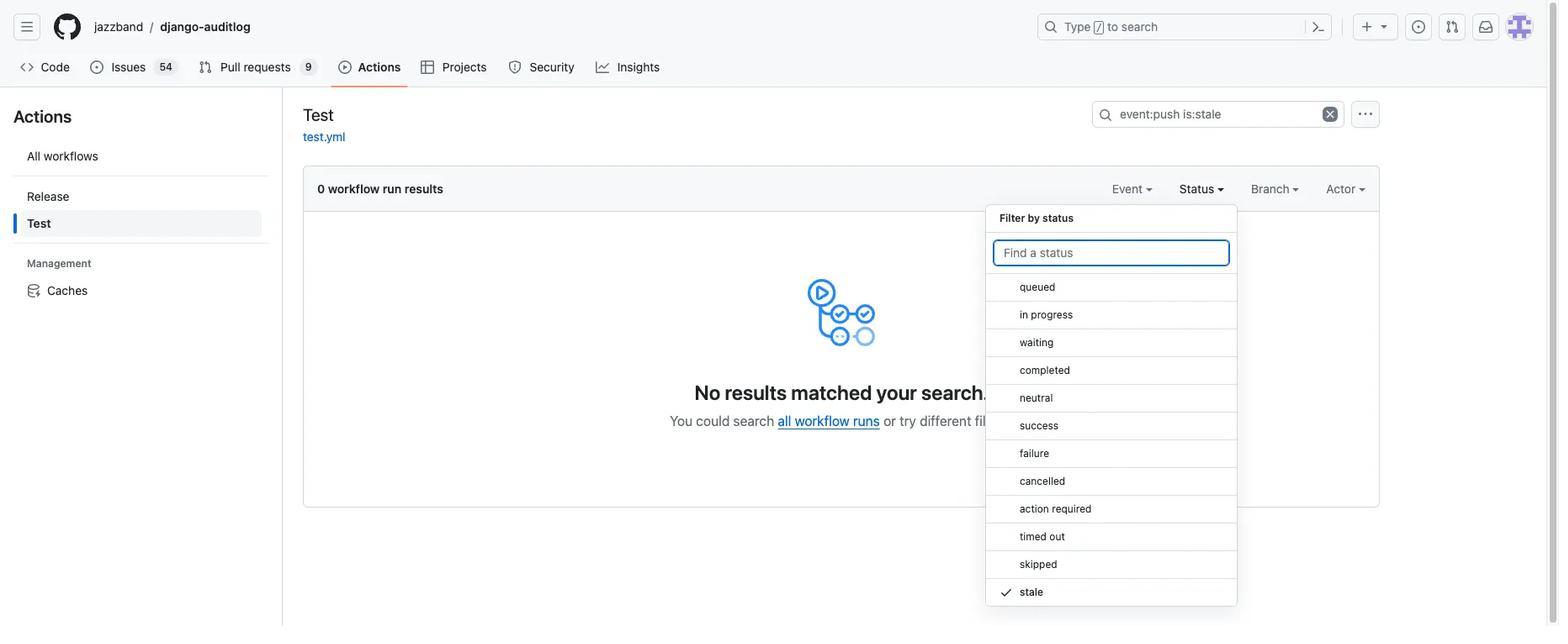 Task type: vqa. For each thing, say whether or not it's contained in the screenshot.
right 'git branch' image
no



Task type: describe. For each thing, give the bounding box(es) containing it.
jazzband
[[94, 19, 143, 34]]

github actions image
[[808, 279, 875, 347]]

filter
[[1000, 212, 1025, 225]]

action
[[1020, 503, 1049, 516]]

0 vertical spatial results
[[405, 182, 443, 196]]

matched
[[791, 381, 872, 405]]

different
[[920, 414, 971, 429]]

caches
[[47, 284, 88, 298]]

success
[[1020, 420, 1058, 432]]

status
[[1179, 182, 1217, 196]]

type / to search
[[1064, 19, 1158, 34]]

all
[[27, 149, 40, 163]]

waiting link
[[986, 330, 1237, 358]]

by
[[1028, 212, 1040, 225]]

0 workflow run results
[[317, 182, 443, 196]]

you could search all workflow runs or try different filters.
[[670, 414, 1013, 429]]

no
[[694, 381, 721, 405]]

neutral
[[1020, 392, 1053, 405]]

actions link
[[331, 55, 408, 80]]

1 vertical spatial workflow
[[795, 414, 850, 429]]

django-auditlog link
[[153, 13, 257, 40]]

timed out
[[1020, 531, 1065, 544]]

/ for jazzband
[[150, 20, 153, 34]]

search.
[[921, 381, 988, 405]]

required
[[1052, 503, 1092, 516]]

projects link
[[414, 55, 495, 80]]

0 vertical spatial workflow
[[328, 182, 380, 196]]

issues
[[111, 60, 146, 74]]

jazzband link
[[88, 13, 150, 40]]

0 vertical spatial actions
[[358, 60, 401, 74]]

menu containing filter by status
[[985, 198, 1238, 621]]

timed out link
[[986, 524, 1237, 552]]

django-
[[160, 19, 204, 34]]

try
[[900, 414, 916, 429]]

action required
[[1020, 503, 1092, 516]]

status button
[[1179, 180, 1224, 198]]

table image
[[421, 61, 435, 74]]

caches link
[[20, 278, 262, 305]]

event
[[1112, 182, 1146, 196]]

1 horizontal spatial results
[[725, 381, 787, 405]]

triangle down image
[[1377, 19, 1391, 33]]

or
[[883, 414, 896, 429]]

homepage image
[[54, 13, 81, 40]]

type
[[1064, 19, 1091, 34]]

stale
[[1020, 586, 1043, 599]]

your
[[876, 381, 917, 405]]

queued link
[[986, 274, 1237, 302]]

test link
[[20, 210, 262, 237]]

you
[[670, 414, 693, 429]]

0 horizontal spatial actions
[[13, 107, 72, 126]]

actor
[[1326, 182, 1359, 196]]

/ for type
[[1096, 22, 1102, 34]]

9
[[305, 61, 312, 73]]

completed link
[[986, 358, 1237, 385]]

0
[[317, 182, 325, 196]]

cancelled
[[1020, 475, 1065, 488]]

action required link
[[986, 496, 1237, 524]]

failure
[[1020, 448, 1049, 460]]

in
[[1020, 309, 1028, 321]]

out
[[1049, 531, 1065, 544]]



Task type: locate. For each thing, give the bounding box(es) containing it.
completed
[[1020, 364, 1070, 377]]

actions
[[358, 60, 401, 74], [13, 107, 72, 126]]

waiting
[[1020, 337, 1054, 349]]

workflow
[[328, 182, 380, 196], [795, 414, 850, 429]]

management
[[27, 257, 91, 270]]

queued
[[1020, 281, 1055, 294]]

results
[[405, 182, 443, 196], [725, 381, 787, 405]]

0 horizontal spatial workflow
[[328, 182, 380, 196]]

projects
[[442, 60, 487, 74]]

all workflows link
[[20, 143, 262, 170]]

1 vertical spatial actions
[[13, 107, 72, 126]]

0 horizontal spatial /
[[150, 20, 153, 34]]

test up test.yml
[[303, 105, 334, 124]]

/ inside jazzband / django-auditlog
[[150, 20, 153, 34]]

search left all
[[733, 414, 774, 429]]

stale link
[[986, 580, 1237, 607]]

all workflows
[[27, 149, 98, 163]]

skipped
[[1020, 559, 1057, 571]]

results up all
[[725, 381, 787, 405]]

list containing all workflows
[[13, 136, 268, 311]]

insights link
[[589, 55, 668, 80]]

filter workflows element
[[20, 183, 262, 237]]

cancelled link
[[986, 469, 1237, 496]]

actions up all on the top left of the page
[[13, 107, 72, 126]]

graph image
[[596, 61, 609, 74]]

test.yml
[[303, 130, 345, 144]]

in progress link
[[986, 302, 1237, 330]]

check image
[[1000, 586, 1013, 600]]

issue opened image
[[90, 61, 104, 74]]

branch
[[1251, 182, 1293, 196]]

all
[[778, 414, 791, 429]]

pull
[[221, 60, 240, 74]]

all workflow runs link
[[778, 414, 880, 429]]

command palette image
[[1312, 20, 1325, 34]]

security
[[530, 60, 574, 74]]

search right 'to'
[[1121, 19, 1158, 34]]

1 vertical spatial search
[[733, 414, 774, 429]]

actor button
[[1326, 180, 1366, 198]]

neutral link
[[986, 385, 1237, 413]]

success link
[[986, 413, 1237, 441]]

list
[[88, 13, 1027, 40], [13, 136, 268, 311]]

status
[[1043, 212, 1074, 225]]

jazzband / django-auditlog
[[94, 19, 250, 34]]

Find a status text field
[[993, 240, 1230, 267]]

git pull request image
[[1446, 20, 1459, 34]]

1 horizontal spatial workflow
[[795, 414, 850, 429]]

menu
[[985, 198, 1238, 621]]

1 horizontal spatial /
[[1096, 22, 1102, 34]]

test.yml link
[[303, 130, 345, 144]]

filter by status
[[1000, 212, 1074, 225]]

security link
[[501, 55, 582, 80]]

actions right play icon
[[358, 60, 401, 74]]

issue opened image
[[1412, 20, 1425, 34]]

run
[[383, 182, 402, 196]]

54
[[159, 61, 172, 73]]

git pull request image
[[199, 61, 212, 74]]

0 vertical spatial list
[[88, 13, 1027, 40]]

in progress
[[1020, 309, 1073, 321]]

0 vertical spatial search
[[1121, 19, 1158, 34]]

test
[[303, 105, 334, 124], [27, 216, 51, 231]]

release link
[[20, 183, 262, 210]]

workflows
[[44, 149, 98, 163]]

1 horizontal spatial actions
[[358, 60, 401, 74]]

insights
[[617, 60, 660, 74]]

clear filters image
[[1323, 107, 1338, 122]]

runs
[[853, 414, 880, 429]]

notifications image
[[1479, 20, 1493, 34]]

skipped link
[[986, 552, 1237, 580]]

requests
[[244, 60, 291, 74]]

0 horizontal spatial results
[[405, 182, 443, 196]]

shield image
[[508, 61, 522, 74]]

auditlog
[[204, 19, 250, 34]]

1 vertical spatial test
[[27, 216, 51, 231]]

progress
[[1031, 309, 1073, 321]]

code image
[[20, 61, 34, 74]]

0 vertical spatial test
[[303, 105, 334, 124]]

0 horizontal spatial test
[[27, 216, 51, 231]]

failure link
[[986, 441, 1237, 469]]

could
[[696, 414, 730, 429]]

code
[[41, 60, 70, 74]]

workflow down matched
[[795, 414, 850, 429]]

list containing jazzband
[[88, 13, 1027, 40]]

show workflow options image
[[1359, 108, 1372, 121]]

to
[[1107, 19, 1118, 34]]

results right run in the top left of the page
[[405, 182, 443, 196]]

event button
[[1112, 180, 1153, 198]]

search
[[1121, 19, 1158, 34], [733, 414, 774, 429]]

play image
[[338, 61, 351, 74]]

None search field
[[1092, 101, 1345, 128]]

pull requests
[[221, 60, 291, 74]]

/ left 'to'
[[1096, 22, 1102, 34]]

1 horizontal spatial search
[[1121, 19, 1158, 34]]

0 horizontal spatial search
[[733, 414, 774, 429]]

/
[[150, 20, 153, 34], [1096, 22, 1102, 34]]

/ inside type / to search
[[1096, 22, 1102, 34]]

code link
[[13, 55, 77, 80]]

timed
[[1020, 531, 1047, 544]]

no results matched your search.
[[694, 381, 988, 405]]

1 horizontal spatial test
[[303, 105, 334, 124]]

test inside test link
[[27, 216, 51, 231]]

plus image
[[1361, 20, 1374, 34]]

test down release
[[27, 216, 51, 231]]

search image
[[1099, 109, 1112, 122]]

1 vertical spatial list
[[13, 136, 268, 311]]

/ left django-
[[150, 20, 153, 34]]

release
[[27, 189, 69, 204]]

filters.
[[975, 414, 1013, 429]]

workflow right 0
[[328, 182, 380, 196]]

1 vertical spatial results
[[725, 381, 787, 405]]



